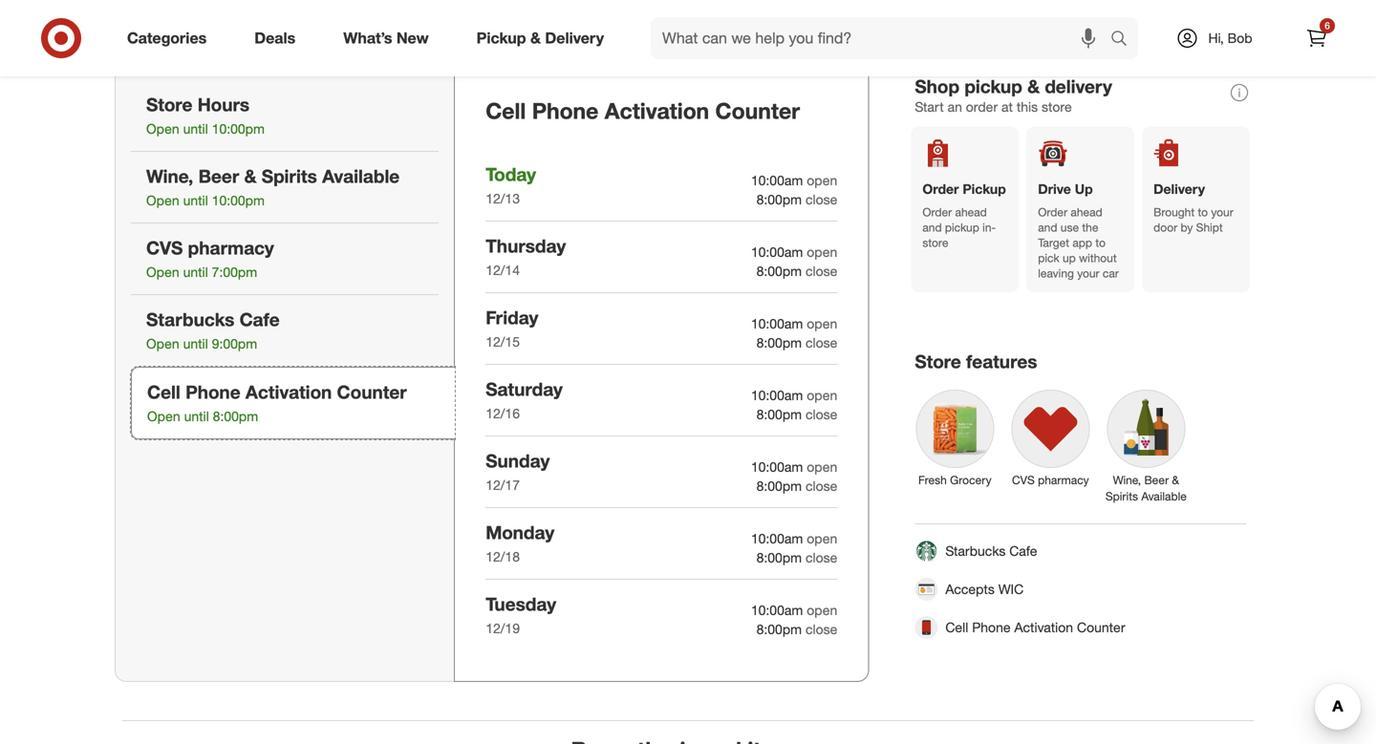Task type: locate. For each thing, give the bounding box(es) containing it.
1 horizontal spatial beer
[[1145, 473, 1170, 487]]

1 horizontal spatial starbucks
[[946, 543, 1006, 560]]

10:00am
[[751, 172, 804, 189], [751, 244, 804, 260], [751, 315, 804, 332], [751, 387, 804, 404], [751, 459, 804, 476], [751, 531, 804, 547], [751, 602, 804, 619]]

0 vertical spatial available
[[322, 165, 400, 187]]

store left hours
[[146, 94, 193, 116]]

starbucks up accepts
[[946, 543, 1006, 560]]

&
[[531, 29, 541, 47], [1028, 76, 1040, 98], [244, 165, 257, 187], [1173, 473, 1180, 487]]

1 horizontal spatial cell phone activation counter
[[946, 620, 1126, 636]]

open inside store hours open until 10:00pm
[[146, 121, 179, 137]]

12/19
[[486, 621, 520, 637]]

and inside drive up order ahead and use the target app to pick up without leaving your car
[[1039, 221, 1058, 235]]

0 horizontal spatial cafe
[[240, 309, 280, 331]]

0 horizontal spatial pickup
[[477, 29, 526, 47]]

0 vertical spatial store
[[1042, 98, 1073, 115]]

1 horizontal spatial wine,
[[1114, 473, 1142, 487]]

until for cvs
[[183, 264, 208, 281]]

12/14
[[486, 262, 520, 279]]

& for wine, beer & spirits available
[[1173, 473, 1180, 487]]

and for drive
[[1039, 221, 1058, 235]]

1 horizontal spatial to
[[1199, 205, 1209, 220]]

1 horizontal spatial cell
[[486, 98, 526, 124]]

starbucks
[[146, 309, 235, 331], [946, 543, 1006, 560]]

1 close from the top
[[806, 191, 838, 208]]

spirits
[[262, 165, 317, 187], [1106, 489, 1139, 504]]

delivery brought to your door by shipt
[[1154, 181, 1234, 235]]

wine,
[[146, 165, 193, 187], [1114, 473, 1142, 487]]

until down starbucks cafe open until 9:00pm
[[184, 408, 209, 425]]

cell down starbucks cafe open until 9:00pm
[[147, 382, 181, 404]]

1 10:00am from the top
[[751, 172, 804, 189]]

accepts wic
[[946, 581, 1024, 598]]

1 vertical spatial pickup
[[946, 221, 980, 235]]

2 vertical spatial activation
[[1015, 620, 1074, 636]]

cafe for starbucks cafe
[[1010, 543, 1038, 560]]

10:00am for monday
[[751, 531, 804, 547]]

0 vertical spatial cafe
[[240, 309, 280, 331]]

0 vertical spatial activation
[[605, 98, 710, 124]]

order inside drive up order ahead and use the target app to pick up without leaving your car
[[1039, 205, 1068, 220]]

10:00pm inside wine, beer & spirits available open until 10:00pm
[[212, 192, 265, 209]]

until up cvs pharmacy open until 7:00pm
[[183, 192, 208, 209]]

3 open from the top
[[807, 315, 838, 332]]

phone down 'pickup & delivery' link
[[532, 98, 599, 124]]

starbucks inside starbucks cafe open until 9:00pm
[[146, 309, 235, 331]]

to up shipt
[[1199, 205, 1209, 220]]

0 horizontal spatial pharmacy
[[188, 237, 274, 259]]

1 open from the top
[[807, 172, 838, 189]]

and left in-
[[923, 221, 942, 235]]

0 vertical spatial to
[[1199, 205, 1209, 220]]

1 vertical spatial 10:00pm
[[212, 192, 265, 209]]

1 horizontal spatial delivery
[[1154, 181, 1206, 198]]

cell down accepts
[[946, 620, 969, 636]]

0 vertical spatial store
[[146, 94, 193, 116]]

& inside wine, beer & spirits available open until 10:00pm
[[244, 165, 257, 187]]

1 vertical spatial spirits
[[1106, 489, 1139, 504]]

and inside order pickup order ahead and pickup in- store
[[923, 221, 942, 235]]

1 horizontal spatial and
[[1039, 221, 1058, 235]]

0 vertical spatial cvs
[[146, 237, 183, 259]]

open for sunday
[[807, 459, 838, 476]]

10:00am for tuesday
[[751, 602, 804, 619]]

6 10:00am open 8:00pm close from the top
[[751, 531, 838, 566]]

open
[[807, 172, 838, 189], [807, 244, 838, 260], [807, 315, 838, 332], [807, 387, 838, 404], [807, 459, 838, 476], [807, 531, 838, 547], [807, 602, 838, 619]]

2 and from the left
[[1039, 221, 1058, 235]]

1 10:00am open 8:00pm close from the top
[[751, 172, 838, 208]]

pharmacy for cvs pharmacy
[[1039, 473, 1090, 487]]

phone down accepts wic
[[973, 620, 1011, 636]]

cafe up wic
[[1010, 543, 1038, 560]]

available inside wine, beer & spirits available
[[1142, 489, 1187, 504]]

door
[[1154, 221, 1178, 235]]

deals link
[[238, 17, 320, 59]]

0 horizontal spatial wine,
[[146, 165, 193, 187]]

ahead up the
[[1071, 205, 1103, 220]]

1 vertical spatial starbucks
[[946, 543, 1006, 560]]

12/18
[[486, 549, 520, 566]]

3 close from the top
[[806, 335, 838, 351]]

0 horizontal spatial counter
[[337, 382, 407, 404]]

cell up today
[[486, 98, 526, 124]]

0 horizontal spatial ahead
[[956, 205, 988, 220]]

1 vertical spatial pickup
[[963, 181, 1007, 198]]

5 close from the top
[[806, 478, 838, 495]]

4 10:00am from the top
[[751, 387, 804, 404]]

beer inside wine, beer & spirits available open until 10:00pm
[[199, 165, 239, 187]]

store left the features in the right of the page
[[915, 351, 962, 373]]

0 horizontal spatial beer
[[199, 165, 239, 187]]

what's
[[344, 29, 392, 47]]

1 horizontal spatial cvs
[[1013, 473, 1035, 487]]

order for order pickup
[[923, 205, 953, 220]]

pharmacy left wine, beer & spirits available
[[1039, 473, 1090, 487]]

wine, for wine, beer & spirits available open until 10:00pm
[[146, 165, 193, 187]]

2 close from the top
[[806, 263, 838, 280]]

4 10:00am open 8:00pm close from the top
[[751, 387, 838, 423]]

7 close from the top
[[806, 621, 838, 638]]

store hours open until 10:00pm
[[146, 94, 265, 137]]

store capabilities with hours, vertical tabs tab list
[[115, 64, 455, 683]]

your inside the 'delivery brought to your door by shipt'
[[1212, 205, 1234, 220]]

10:00am open 8:00pm close
[[751, 172, 838, 208], [751, 244, 838, 280], [751, 315, 838, 351], [751, 387, 838, 423], [751, 459, 838, 495], [751, 531, 838, 566], [751, 602, 838, 638]]

cvs
[[146, 237, 183, 259], [1013, 473, 1035, 487]]

0 vertical spatial pickup
[[477, 29, 526, 47]]

cvs inside cvs pharmacy open until 7:00pm
[[146, 237, 183, 259]]

cafe inside starbucks cafe open until 9:00pm
[[240, 309, 280, 331]]

until inside cvs pharmacy open until 7:00pm
[[183, 264, 208, 281]]

8:00pm for tuesday
[[757, 621, 802, 638]]

pickup
[[965, 76, 1023, 98], [946, 221, 980, 235]]

0 horizontal spatial cvs
[[146, 237, 183, 259]]

open for saturday
[[807, 387, 838, 404]]

1 horizontal spatial spirits
[[1106, 489, 1139, 504]]

0 horizontal spatial spirits
[[262, 165, 317, 187]]

1 vertical spatial cafe
[[1010, 543, 1038, 560]]

until left the 7:00pm
[[183, 264, 208, 281]]

0 vertical spatial cell phone activation counter
[[486, 98, 800, 124]]

until inside cell phone activation counter open until 8:00pm
[[184, 408, 209, 425]]

2 vertical spatial phone
[[973, 620, 1011, 636]]

7 10:00am open 8:00pm close from the top
[[751, 602, 838, 638]]

your down without
[[1078, 266, 1100, 281]]

pickup inside order pickup order ahead and pickup in- store
[[946, 221, 980, 235]]

beer inside wine, beer & spirits available
[[1145, 473, 1170, 487]]

and up 'target' in the right of the page
[[1039, 221, 1058, 235]]

and for order
[[923, 221, 942, 235]]

starbucks up '9:00pm' at the left top
[[146, 309, 235, 331]]

open for store hours
[[146, 121, 179, 137]]

cafe
[[240, 309, 280, 331], [1010, 543, 1038, 560]]

leaving
[[1039, 266, 1075, 281]]

cafe for starbucks cafe open until 9:00pm
[[240, 309, 280, 331]]

until inside store hours open until 10:00pm
[[183, 121, 208, 137]]

0 vertical spatial 10:00pm
[[212, 121, 265, 137]]

spirits inside wine, beer & spirits available
[[1106, 489, 1139, 504]]

cell
[[486, 98, 526, 124], [147, 382, 181, 404], [946, 620, 969, 636]]

wine, down store hours open until 10:00pm
[[146, 165, 193, 187]]

1 vertical spatial cell phone activation counter
[[946, 620, 1126, 636]]

order for drive up
[[1039, 205, 1068, 220]]

until inside starbucks cafe open until 9:00pm
[[183, 336, 208, 353]]

0 vertical spatial your
[[1212, 205, 1234, 220]]

today 12/13
[[486, 163, 536, 207]]

store
[[146, 94, 193, 116], [915, 351, 962, 373]]

1 horizontal spatial cafe
[[1010, 543, 1038, 560]]

pickup
[[477, 29, 526, 47], [963, 181, 1007, 198]]

open for thursday
[[807, 244, 838, 260]]

until down hours
[[183, 121, 208, 137]]

spirits inside wine, beer & spirits available open until 10:00pm
[[262, 165, 317, 187]]

3 10:00am open 8:00pm close from the top
[[751, 315, 838, 351]]

ahead inside drive up order ahead and use the target app to pick up without leaving your car
[[1071, 205, 1103, 220]]

sunday
[[486, 450, 550, 472]]

1 vertical spatial store
[[923, 236, 949, 250]]

1 vertical spatial beer
[[1145, 473, 1170, 487]]

0 horizontal spatial store
[[146, 94, 193, 116]]

close for monday
[[806, 550, 838, 566]]

to up without
[[1096, 236, 1106, 250]]

hi,
[[1209, 30, 1225, 46]]

1 vertical spatial cvs
[[1013, 473, 1035, 487]]

wine, beer & spirits available
[[1106, 473, 1187, 504]]

deals
[[255, 29, 296, 47]]

close for thursday
[[806, 263, 838, 280]]

pickup right new
[[477, 29, 526, 47]]

1 ahead from the left
[[956, 205, 988, 220]]

hours
[[198, 94, 250, 116]]

1 horizontal spatial store
[[915, 351, 962, 373]]

8:00pm for friday
[[757, 335, 802, 351]]

open
[[146, 121, 179, 137], [146, 192, 179, 209], [146, 264, 179, 281], [146, 336, 179, 353], [147, 408, 180, 425]]

0 horizontal spatial phone
[[186, 382, 241, 404]]

cvs for cvs pharmacy open until 7:00pm
[[146, 237, 183, 259]]

target
[[1039, 236, 1070, 250]]

10:00am for saturday
[[751, 387, 804, 404]]

4 close from the top
[[806, 406, 838, 423]]

10:00pm
[[212, 121, 265, 137], [212, 192, 265, 209]]

7 10:00am from the top
[[751, 602, 804, 619]]

phone down '9:00pm' at the left top
[[186, 382, 241, 404]]

8:00pm for sunday
[[757, 478, 802, 495]]

10:00am for today
[[751, 172, 804, 189]]

pick
[[1039, 251, 1060, 266]]

1 vertical spatial delivery
[[1154, 181, 1206, 198]]

1 vertical spatial store
[[915, 351, 962, 373]]

activation
[[605, 98, 710, 124], [246, 382, 332, 404], [1015, 620, 1074, 636]]

cell phone activation counter
[[486, 98, 800, 124], [946, 620, 1126, 636]]

phone
[[532, 98, 599, 124], [186, 382, 241, 404], [973, 620, 1011, 636]]

fresh grocery
[[919, 473, 992, 487]]

2 ahead from the left
[[1071, 205, 1103, 220]]

store
[[1042, 98, 1073, 115], [923, 236, 949, 250]]

store for store hours open until 10:00pm
[[146, 94, 193, 116]]

0 horizontal spatial and
[[923, 221, 942, 235]]

1 horizontal spatial pharmacy
[[1039, 473, 1090, 487]]

2 vertical spatial cell
[[946, 620, 969, 636]]

2 horizontal spatial phone
[[973, 620, 1011, 636]]

open inside starbucks cafe open until 9:00pm
[[146, 336, 179, 353]]

your inside drive up order ahead and use the target app to pick up without leaving your car
[[1078, 266, 1100, 281]]

0 vertical spatial phone
[[532, 98, 599, 124]]

0 vertical spatial counter
[[716, 98, 800, 124]]

order
[[923, 181, 959, 198], [923, 205, 953, 220], [1039, 205, 1068, 220]]

10:00pm down hours
[[212, 121, 265, 137]]

pickup up in-
[[963, 181, 1007, 198]]

counter
[[716, 98, 800, 124], [337, 382, 407, 404], [1078, 620, 1126, 636]]

close
[[806, 191, 838, 208], [806, 263, 838, 280], [806, 335, 838, 351], [806, 406, 838, 423], [806, 478, 838, 495], [806, 550, 838, 566], [806, 621, 838, 638]]

12/15
[[486, 334, 520, 350]]

categories
[[127, 29, 207, 47]]

store inside store hours open until 10:00pm
[[146, 94, 193, 116]]

0 vertical spatial beer
[[199, 165, 239, 187]]

your
[[1212, 205, 1234, 220], [1078, 266, 1100, 281]]

and
[[923, 221, 942, 235], [1039, 221, 1058, 235]]

monday 12/18
[[486, 522, 555, 566]]

0 vertical spatial spirits
[[262, 165, 317, 187]]

2 10:00pm from the top
[[212, 192, 265, 209]]

10:00pm up cvs pharmacy open until 7:00pm
[[212, 192, 265, 209]]

pickup up order
[[965, 76, 1023, 98]]

available inside wine, beer & spirits available open until 10:00pm
[[322, 165, 400, 187]]

starbucks for starbucks cafe
[[946, 543, 1006, 560]]

1 vertical spatial available
[[1142, 489, 1187, 504]]

spirits for wine, beer & spirits available open until 10:00pm
[[262, 165, 317, 187]]

10:00am for thursday
[[751, 244, 804, 260]]

wine, inside wine, beer & spirits available
[[1114, 473, 1142, 487]]

5 10:00am open 8:00pm close from the top
[[751, 459, 838, 495]]

store inside the shop pickup & delivery start an order at this store
[[1042, 98, 1073, 115]]

0 horizontal spatial to
[[1096, 236, 1106, 250]]

at
[[1002, 98, 1014, 115]]

3 10:00am from the top
[[751, 315, 804, 332]]

ahead inside order pickup order ahead and pickup in- store
[[956, 205, 988, 220]]

0 vertical spatial starbucks
[[146, 309, 235, 331]]

until
[[183, 121, 208, 137], [183, 192, 208, 209], [183, 264, 208, 281], [183, 336, 208, 353], [184, 408, 209, 425]]

6 10:00am from the top
[[751, 531, 804, 547]]

thursday 12/14
[[486, 235, 566, 279]]

0 horizontal spatial your
[[1078, 266, 1100, 281]]

0 vertical spatial pharmacy
[[188, 237, 274, 259]]

cafe up '9:00pm' at the left top
[[240, 309, 280, 331]]

1 vertical spatial phone
[[186, 382, 241, 404]]

1 horizontal spatial pickup
[[963, 181, 1007, 198]]

wine, right cvs pharmacy
[[1114, 473, 1142, 487]]

2 10:00am open 8:00pm close from the top
[[751, 244, 838, 280]]

6 open from the top
[[807, 531, 838, 547]]

1 vertical spatial cell
[[147, 382, 181, 404]]

1 vertical spatial wine,
[[1114, 473, 1142, 487]]

1 horizontal spatial available
[[1142, 489, 1187, 504]]

5 open from the top
[[807, 459, 838, 476]]

6 close from the top
[[806, 550, 838, 566]]

0 horizontal spatial available
[[322, 165, 400, 187]]

brought
[[1154, 205, 1195, 220]]

2 vertical spatial counter
[[1078, 620, 1126, 636]]

0 vertical spatial cell
[[486, 98, 526, 124]]

0 horizontal spatial store
[[923, 236, 949, 250]]

1 vertical spatial to
[[1096, 236, 1106, 250]]

0 vertical spatial pickup
[[965, 76, 1023, 98]]

pickup left in-
[[946, 221, 980, 235]]

wine, inside wine, beer & spirits available open until 10:00pm
[[146, 165, 193, 187]]

1 horizontal spatial your
[[1212, 205, 1234, 220]]

1 horizontal spatial ahead
[[1071, 205, 1103, 220]]

open for today
[[807, 172, 838, 189]]

ahead up in-
[[956, 205, 988, 220]]

drive up order ahead and use the target app to pick up without leaving your car
[[1039, 181, 1119, 281]]

until left '9:00pm' at the left top
[[183, 336, 208, 353]]

1 10:00pm from the top
[[212, 121, 265, 137]]

ahead
[[956, 205, 988, 220], [1071, 205, 1103, 220]]

close for saturday
[[806, 406, 838, 423]]

2 horizontal spatial activation
[[1015, 620, 1074, 636]]

1 vertical spatial counter
[[337, 382, 407, 404]]

1 vertical spatial activation
[[246, 382, 332, 404]]

0 vertical spatial wine,
[[146, 165, 193, 187]]

1 and from the left
[[923, 221, 942, 235]]

& inside the shop pickup & delivery start an order at this store
[[1028, 76, 1040, 98]]

4 open from the top
[[807, 387, 838, 404]]

to inside drive up order ahead and use the target app to pick up without leaving your car
[[1096, 236, 1106, 250]]

until inside wine, beer & spirits available open until 10:00pm
[[183, 192, 208, 209]]

1 horizontal spatial store
[[1042, 98, 1073, 115]]

7 open from the top
[[807, 602, 838, 619]]

0 horizontal spatial cell
[[147, 382, 181, 404]]

beer
[[199, 165, 239, 187], [1145, 473, 1170, 487]]

your up shipt
[[1212, 205, 1234, 220]]

pharmacy up the 7:00pm
[[188, 237, 274, 259]]

tuesday 12/19
[[486, 594, 557, 637]]

cell phone activation counter open until 8:00pm
[[147, 382, 407, 425]]

open for cvs pharmacy
[[146, 264, 179, 281]]

5 10:00am from the top
[[751, 459, 804, 476]]

cvs for cvs pharmacy
[[1013, 473, 1035, 487]]

hi, bob
[[1209, 30, 1253, 46]]

open for tuesday
[[807, 602, 838, 619]]

6 link
[[1297, 17, 1339, 59]]

monday
[[486, 522, 555, 544]]

saturday
[[486, 379, 563, 401]]

& inside wine, beer & spirits available
[[1173, 473, 1180, 487]]

0 horizontal spatial activation
[[246, 382, 332, 404]]

2 10:00am from the top
[[751, 244, 804, 260]]

shop
[[915, 76, 960, 98]]

2 open from the top
[[807, 244, 838, 260]]

pharmacy inside cvs pharmacy open until 7:00pm
[[188, 237, 274, 259]]

0 vertical spatial delivery
[[545, 29, 604, 47]]

0 horizontal spatial starbucks
[[146, 309, 235, 331]]

open inside cvs pharmacy open until 7:00pm
[[146, 264, 179, 281]]

1 vertical spatial your
[[1078, 266, 1100, 281]]

1 vertical spatial pharmacy
[[1039, 473, 1090, 487]]



Task type: vqa. For each thing, say whether or not it's contained in the screenshot.


Task type: describe. For each thing, give the bounding box(es) containing it.
what's new
[[344, 29, 429, 47]]

2 horizontal spatial counter
[[1078, 620, 1126, 636]]

an
[[948, 98, 963, 115]]

starbucks cafe
[[946, 543, 1038, 560]]

tuesday
[[486, 594, 557, 616]]

delivery inside the 'delivery brought to your door by shipt'
[[1154, 181, 1206, 198]]

bob
[[1228, 30, 1253, 46]]

close for friday
[[806, 335, 838, 351]]

search
[[1102, 31, 1148, 49]]

in-
[[983, 221, 997, 235]]

close for today
[[806, 191, 838, 208]]

open inside cell phone activation counter open until 8:00pm
[[147, 408, 180, 425]]

wic
[[999, 581, 1024, 598]]

today
[[486, 163, 536, 185]]

2 horizontal spatial cell
[[946, 620, 969, 636]]

wine, beer & spirits available link
[[1099, 381, 1195, 509]]

9:00pm
[[212, 336, 257, 353]]

spirits for wine, beer & spirits available
[[1106, 489, 1139, 504]]

10:00am for sunday
[[751, 459, 804, 476]]

pickup & delivery link
[[461, 17, 628, 59]]

7:00pm
[[212, 264, 257, 281]]

open inside wine, beer & spirits available open until 10:00pm
[[146, 192, 179, 209]]

ahead for up
[[1071, 205, 1103, 220]]

store for store features
[[915, 351, 962, 373]]

beer for wine, beer & spirits available open until 10:00pm
[[199, 165, 239, 187]]

close for sunday
[[806, 478, 838, 495]]

counter inside cell phone activation counter open until 8:00pm
[[337, 382, 407, 404]]

start
[[915, 98, 944, 115]]

shop pickup & delivery start an order at this store
[[915, 76, 1113, 115]]

1 horizontal spatial counter
[[716, 98, 800, 124]]

open for monday
[[807, 531, 838, 547]]

shipt
[[1197, 221, 1224, 235]]

delivery
[[1045, 76, 1113, 98]]

this
[[1017, 98, 1039, 115]]

features
[[967, 351, 1038, 373]]

What can we help you find? suggestions appear below search field
[[651, 17, 1116, 59]]

10:00am open 8:00pm close for thursday
[[751, 244, 838, 280]]

10:00pm inside store hours open until 10:00pm
[[212, 121, 265, 137]]

0 horizontal spatial delivery
[[545, 29, 604, 47]]

to inside the 'delivery brought to your door by shipt'
[[1199, 205, 1209, 220]]

starbucks for starbucks cafe open until 9:00pm
[[146, 309, 235, 331]]

10:00am open 8:00pm close for sunday
[[751, 459, 838, 495]]

wine, beer & spirits available open until 10:00pm
[[146, 165, 400, 209]]

pharmacy for cvs pharmacy open until 7:00pm
[[188, 237, 274, 259]]

fresh
[[919, 473, 947, 487]]

10:00am open 8:00pm close for tuesday
[[751, 602, 838, 638]]

open for friday
[[807, 315, 838, 332]]

store features
[[915, 351, 1038, 373]]

store inside order pickup order ahead and pickup in- store
[[923, 236, 949, 250]]

0 horizontal spatial cell phone activation counter
[[486, 98, 800, 124]]

8:00pm inside cell phone activation counter open until 8:00pm
[[213, 408, 258, 425]]

8:00pm for monday
[[757, 550, 802, 566]]

up
[[1063, 251, 1076, 266]]

cvs pharmacy
[[1013, 473, 1090, 487]]

drive
[[1039, 181, 1072, 198]]

until for store
[[183, 121, 208, 137]]

& for wine, beer & spirits available open until 10:00pm
[[244, 165, 257, 187]]

10:00am open 8:00pm close for today
[[751, 172, 838, 208]]

& for shop pickup & delivery start an order at this store
[[1028, 76, 1040, 98]]

categories link
[[111, 17, 231, 59]]

6
[[1325, 20, 1331, 32]]

close for tuesday
[[806, 621, 838, 638]]

12/17
[[486, 477, 520, 494]]

10:00am for friday
[[751, 315, 804, 332]]

the
[[1083, 221, 1099, 235]]

accepts
[[946, 581, 995, 598]]

phone inside cell phone activation counter open until 8:00pm
[[186, 382, 241, 404]]

by
[[1181, 221, 1194, 235]]

order pickup order ahead and pickup in- store
[[923, 181, 1007, 250]]

ahead for pickup
[[956, 205, 988, 220]]

fresh grocery link
[[908, 381, 1003, 492]]

8:00pm for saturday
[[757, 406, 802, 423]]

open for starbucks cafe
[[146, 336, 179, 353]]

8:00pm for today
[[757, 191, 802, 208]]

12/16
[[486, 405, 520, 422]]

pickup inside the shop pickup & delivery start an order at this store
[[965, 76, 1023, 98]]

cvs pharmacy open until 7:00pm
[[146, 237, 274, 281]]

up
[[1075, 181, 1094, 198]]

pickup inside order pickup order ahead and pickup in- store
[[963, 181, 1007, 198]]

1 horizontal spatial activation
[[605, 98, 710, 124]]

use
[[1061, 221, 1080, 235]]

without
[[1080, 251, 1117, 266]]

grocery
[[951, 473, 992, 487]]

1 horizontal spatial phone
[[532, 98, 599, 124]]

sunday 12/17
[[486, 450, 550, 494]]

available for wine, beer & spirits available
[[1142, 489, 1187, 504]]

10:00am open 8:00pm close for monday
[[751, 531, 838, 566]]

wine, for wine, beer & spirits available
[[1114, 473, 1142, 487]]

thursday
[[486, 235, 566, 257]]

friday
[[486, 307, 539, 329]]

10:00am open 8:00pm close for friday
[[751, 315, 838, 351]]

8:00pm for thursday
[[757, 263, 802, 280]]

cvs pharmacy link
[[1003, 381, 1099, 492]]

new
[[397, 29, 429, 47]]

activation inside cell phone activation counter open until 8:00pm
[[246, 382, 332, 404]]

12/13
[[486, 190, 520, 207]]

cell inside cell phone activation counter open until 8:00pm
[[147, 382, 181, 404]]

what's new link
[[327, 17, 453, 59]]

order
[[966, 98, 998, 115]]

10:00am open 8:00pm close for saturday
[[751, 387, 838, 423]]

available for wine, beer & spirits available open until 10:00pm
[[322, 165, 400, 187]]

starbucks cafe open until 9:00pm
[[146, 309, 280, 353]]

saturday 12/16
[[486, 379, 563, 422]]

search button
[[1102, 17, 1148, 63]]

app
[[1073, 236, 1093, 250]]

car
[[1103, 266, 1119, 281]]

until for starbucks
[[183, 336, 208, 353]]

friday 12/15
[[486, 307, 539, 350]]

beer for wine, beer & spirits available
[[1145, 473, 1170, 487]]

pickup & delivery
[[477, 29, 604, 47]]



